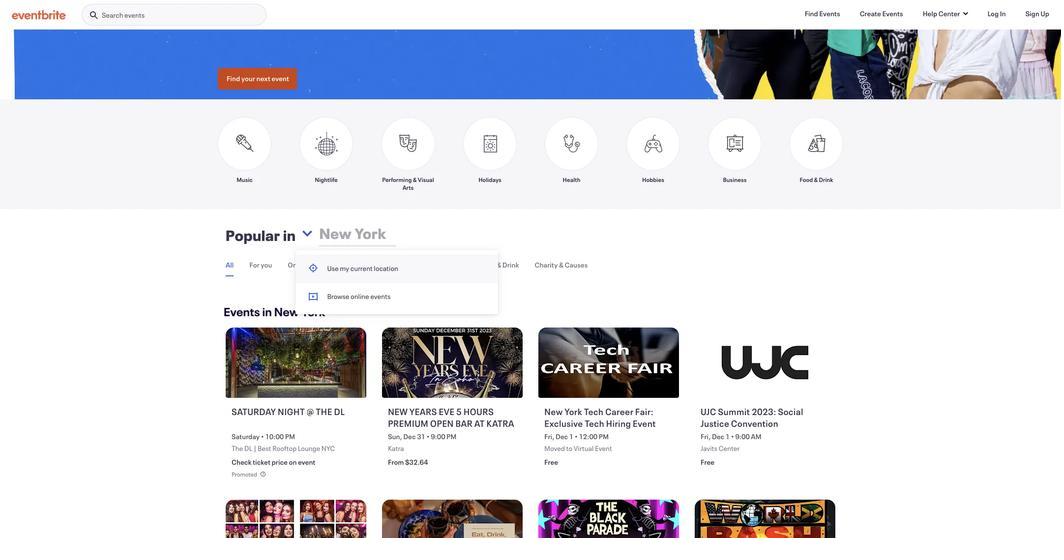 Task type: describe. For each thing, give the bounding box(es) containing it.
events in new york
[[224, 304, 326, 320]]

0 vertical spatial york
[[302, 304, 326, 320]]

& inside charity & causes 'button'
[[559, 260, 564, 270]]

events for find events
[[820, 9, 841, 18]]

your
[[241, 74, 255, 83]]

from
[[388, 458, 404, 467]]

eventbrite image
[[12, 10, 66, 20]]

find your next event
[[227, 74, 289, 83]]

sign
[[1026, 9, 1040, 18]]

log in link
[[980, 4, 1014, 24]]

night
[[278, 406, 305, 418]]

food inside button
[[480, 260, 496, 270]]

find events link
[[797, 4, 848, 24]]

1 inside new york tech career fair: exclusive tech hiring event fri, dec 1 •  12:00 pm moved to virtual event free
[[570, 432, 574, 441]]

eve
[[439, 406, 455, 418]]

sign up
[[1026, 9, 1050, 18]]

new years eve 5 hours premium open bar at katra primary image image
[[382, 328, 523, 398]]

1 horizontal spatial dl
[[334, 406, 345, 418]]

0 horizontal spatial events
[[224, 304, 260, 320]]

the
[[232, 444, 243, 453]]

center inside ujc summit 2023: social justice convention fri, dec 1 •  9:00 am javits center free
[[719, 444, 740, 453]]

1 horizontal spatial food
[[800, 176, 813, 183]]

open
[[430, 418, 454, 429]]

charity & causes button
[[535, 254, 588, 275]]

browse
[[327, 292, 350, 301]]

popular
[[226, 226, 280, 245]]

saturday • 10:00 pm the dl | best rooftop lounge nyc check ticket price on event
[[232, 432, 335, 467]]

search events
[[102, 10, 145, 20]]

food & drink link
[[790, 117, 844, 191]]

& inside 'food & drink' link
[[814, 176, 818, 183]]

next
[[257, 74, 270, 83]]

fair:
[[636, 406, 654, 418]]

nyc
[[322, 444, 335, 453]]

exclusive
[[545, 418, 583, 429]]

find your next event link
[[218, 68, 297, 89]]

sun,
[[388, 432, 402, 441]]

dec inside ujc summit 2023: social justice convention fri, dec 1 •  9:00 am javits center free
[[712, 432, 725, 441]]

pm inside saturday • 10:00 pm the dl | best rooftop lounge nyc check ticket price on event
[[285, 432, 295, 441]]

find for find events
[[805, 9, 819, 18]]

hobbies
[[643, 176, 665, 183]]

$32.64
[[405, 458, 428, 467]]

find for find your next event
[[227, 74, 240, 83]]

convention
[[731, 418, 779, 429]]

food & drink inside 'food & drink' link
[[800, 176, 834, 183]]

current
[[351, 263, 373, 273]]

katra
[[388, 444, 404, 453]]

today button
[[324, 254, 342, 275]]

pm inside the new years eve 5 hours premium open bar at katra sun, dec 31 •  9:00 pm katra from $32.64
[[447, 432, 457, 441]]

weekend
[[372, 260, 401, 270]]

best
[[258, 444, 271, 453]]

up
[[1041, 9, 1050, 18]]

for you button
[[250, 254, 272, 275]]

years
[[410, 406, 437, 418]]

dl inside saturday • 10:00 pm the dl | best rooftop lounge nyc check ticket price on event
[[244, 444, 252, 453]]

causes
[[565, 260, 588, 270]]

saturday night @ the dl link
[[232, 406, 363, 430]]

find events
[[805, 9, 841, 18]]

business
[[723, 176, 747, 183]]

new york tech career fair: exclusive tech hiring event primary image image
[[539, 328, 679, 398]]

9:00 inside the new years eve 5 hours premium open bar at katra sun, dec 31 •  9:00 pm katra from $32.64
[[431, 432, 446, 441]]

tech left career
[[584, 406, 604, 418]]

0 vertical spatial new
[[274, 304, 299, 320]]

hobbies link
[[627, 117, 680, 191]]

online
[[351, 292, 369, 301]]

dec inside the new years eve 5 hours premium open bar at katra sun, dec 31 •  9:00 pm katra from $32.64
[[404, 432, 416, 441]]

dec inside new york tech career fair: exclusive tech hiring event fri, dec 1 •  12:00 pm moved to virtual event free
[[556, 432, 568, 441]]

the black parade [emo + pop punk nite] six year anniversary primary image image
[[539, 500, 679, 538]]

new years eve 5 hours premium open bar at katra link
[[388, 406, 519, 430]]

food & drink button
[[480, 254, 519, 275]]

nightlife link
[[300, 117, 353, 191]]

business link
[[708, 117, 762, 191]]

ujc summit 2023: social justice convention link
[[701, 406, 832, 430]]

sign up link
[[1018, 4, 1058, 24]]

ujc summit 2023: social justice convention fri, dec 1 •  9:00 am javits center free
[[701, 406, 804, 467]]

hours
[[464, 406, 494, 418]]

health link
[[545, 117, 599, 191]]

york inside new york tech career fair: exclusive tech hiring event fri, dec 1 •  12:00 pm moved to virtual event free
[[565, 406, 583, 418]]

holidays link
[[463, 117, 517, 191]]

ticket
[[253, 458, 271, 467]]

5
[[457, 406, 462, 418]]

log
[[988, 9, 999, 18]]

9:00 inside ujc summit 2023: social justice convention fri, dec 1 •  9:00 am javits center free
[[736, 432, 750, 441]]

social
[[778, 406, 804, 418]]

drink inside the food & drink button
[[503, 260, 519, 270]]

fri, inside new york tech career fair: exclusive tech hiring event fri, dec 1 •  12:00 pm moved to virtual event free
[[545, 432, 555, 441]]

nightlife
[[315, 176, 338, 183]]

|
[[254, 444, 257, 453]]

• inside new york tech career fair: exclusive tech hiring event fri, dec 1 •  12:00 pm moved to virtual event free
[[575, 432, 578, 441]]

the
[[316, 406, 332, 418]]

saturday night @ the dl
[[232, 406, 345, 418]]

create events
[[860, 9, 904, 18]]

use my current location
[[327, 263, 398, 273]]

& inside "performing & visual arts"
[[413, 176, 417, 183]]

New York text field
[[317, 218, 498, 249]]

promoted
[[232, 471, 257, 478]]

summit
[[718, 406, 750, 418]]

for you
[[250, 260, 272, 270]]

free inside ujc summit 2023: social justice convention fri, dec 1 •  9:00 am javits center free
[[701, 458, 715, 467]]

help
[[923, 9, 938, 18]]

music
[[237, 176, 253, 183]]

music link
[[218, 117, 272, 191]]

today
[[324, 260, 342, 270]]

this weekend
[[358, 260, 401, 270]]

@
[[307, 406, 314, 418]]

event inside saturday • 10:00 pm the dl | best rooftop lounge nyc check ticket price on event
[[298, 458, 316, 467]]

saturday
[[232, 432, 260, 441]]



Task type: locate. For each thing, give the bounding box(es) containing it.
fri, up moved
[[545, 432, 555, 441]]

• left "am" at the bottom
[[731, 432, 734, 441]]

• inside saturday • 10:00 pm the dl | best rooftop lounge nyc check ticket price on event
[[261, 432, 264, 441]]

charity & causes
[[535, 260, 588, 270]]

1 horizontal spatial fri,
[[701, 432, 711, 441]]

search events button
[[82, 4, 267, 26]]

0 horizontal spatial free
[[545, 458, 558, 467]]

1 horizontal spatial events
[[820, 9, 841, 18]]

0 vertical spatial event
[[272, 74, 289, 83]]

0 horizontal spatial in
[[262, 304, 272, 320]]

1 horizontal spatial dec
[[556, 432, 568, 441]]

pm up rooftop
[[285, 432, 295, 441]]

online button
[[288, 254, 308, 275]]

4 • from the left
[[731, 432, 734, 441]]

0 horizontal spatial pm
[[285, 432, 295, 441]]

1 horizontal spatial event
[[633, 418, 656, 429]]

1 vertical spatial drink
[[503, 260, 519, 270]]

free
[[545, 458, 558, 467], [701, 458, 715, 467]]

to
[[567, 444, 573, 453]]

& inside the food & drink button
[[497, 260, 501, 270]]

1 vertical spatial food
[[480, 260, 496, 270]]

0 horizontal spatial 1
[[570, 432, 574, 441]]

1 horizontal spatial pm
[[447, 432, 457, 441]]

location
[[374, 263, 398, 273]]

center right javits
[[719, 444, 740, 453]]

am
[[751, 432, 762, 441]]

performing & visual arts link
[[381, 117, 435, 191]]

event down 12:00
[[595, 444, 612, 453]]

1 9:00 from the left
[[431, 432, 446, 441]]

0 horizontal spatial food & drink
[[480, 260, 519, 270]]

1 1 from the left
[[570, 432, 574, 441]]

lounge
[[298, 444, 320, 453]]

• right the 31
[[427, 432, 430, 441]]

2 horizontal spatial pm
[[599, 432, 609, 441]]

performing
[[382, 176, 412, 183]]

0 horizontal spatial dl
[[244, 444, 252, 453]]

diwaligiving : a bollywood style desiparty with dj dharak (everyone free) primary image image
[[226, 500, 367, 538]]

0 horizontal spatial food
[[480, 260, 496, 270]]

0 horizontal spatial new
[[274, 304, 299, 320]]

1 horizontal spatial new
[[545, 406, 563, 418]]

1
[[570, 432, 574, 441], [726, 432, 730, 441]]

0 horizontal spatial event
[[272, 74, 289, 83]]

1 vertical spatial new
[[545, 406, 563, 418]]

3 dec from the left
[[712, 432, 725, 441]]

1 vertical spatial dl
[[244, 444, 252, 453]]

pm right 12:00
[[599, 432, 609, 441]]

charity
[[535, 260, 558, 270]]

friendsgiving at highwater rooftop primary image image
[[382, 500, 523, 538]]

fri, up javits
[[701, 432, 711, 441]]

events for create events
[[883, 9, 904, 18]]

center
[[939, 9, 961, 18], [719, 444, 740, 453]]

2 pm from the left
[[447, 432, 457, 441]]

event inside find your next event "link"
[[272, 74, 289, 83]]

rooftop
[[273, 444, 297, 453]]

search
[[102, 10, 123, 20]]

pm inside new york tech career fair: exclusive tech hiring event fri, dec 1 •  12:00 pm moved to virtual event free
[[599, 432, 609, 441]]

0 horizontal spatial find
[[227, 74, 240, 83]]

you
[[261, 260, 272, 270]]

9:00 down open
[[431, 432, 446, 441]]

event
[[272, 74, 289, 83], [298, 458, 316, 467]]

10:00
[[265, 432, 284, 441]]

york
[[302, 304, 326, 320], [565, 406, 583, 418]]

1 • from the left
[[261, 432, 264, 441]]

events right search
[[124, 10, 145, 20]]

2 fri, from the left
[[701, 432, 711, 441]]

1 horizontal spatial in
[[283, 226, 296, 245]]

saturday
[[232, 406, 276, 418]]

1 horizontal spatial find
[[805, 9, 819, 18]]

help center
[[923, 9, 961, 18]]

new york tech career fair: exclusive tech hiring event fri, dec 1 •  12:00 pm moved to virtual event free
[[545, 406, 656, 467]]

0 horizontal spatial drink
[[503, 260, 519, 270]]

new down online button
[[274, 304, 299, 320]]

event right next
[[272, 74, 289, 83]]

new inside new york tech career fair: exclusive tech hiring event fri, dec 1 •  12:00 pm moved to virtual event free
[[545, 406, 563, 418]]

2 • from the left
[[427, 432, 430, 441]]

create
[[860, 9, 882, 18]]

1 vertical spatial event
[[298, 458, 316, 467]]

0 vertical spatial in
[[283, 226, 296, 245]]

event right on
[[298, 458, 316, 467]]

1 horizontal spatial center
[[939, 9, 961, 18]]

1 vertical spatial in
[[262, 304, 272, 320]]

0 vertical spatial event
[[633, 418, 656, 429]]

• left 12:00
[[575, 432, 578, 441]]

browse online events button
[[296, 283, 499, 310]]

0 vertical spatial dl
[[334, 406, 345, 418]]

virtual
[[574, 444, 594, 453]]

in up online button
[[283, 226, 296, 245]]

• inside ujc summit 2023: social justice convention fri, dec 1 •  9:00 am javits center free
[[731, 432, 734, 441]]

1 dec from the left
[[404, 432, 416, 441]]

pm down open
[[447, 432, 457, 441]]

events right create
[[883, 9, 904, 18]]

0 horizontal spatial fri,
[[545, 432, 555, 441]]

on
[[289, 458, 297, 467]]

1 pm from the left
[[285, 432, 295, 441]]

events down all button
[[224, 304, 260, 320]]

fri,
[[545, 432, 555, 441], [701, 432, 711, 441]]

in
[[283, 226, 296, 245], [262, 304, 272, 320]]

tech up 12:00
[[585, 418, 605, 429]]

fri, inside ujc summit 2023: social justice convention fri, dec 1 •  9:00 am javits center free
[[701, 432, 711, 441]]

arts
[[403, 183, 414, 191]]

use my current location menu item
[[296, 254, 499, 283]]

0 horizontal spatial event
[[595, 444, 612, 453]]

&
[[413, 176, 417, 183], [814, 176, 818, 183], [497, 260, 501, 270], [559, 260, 564, 270]]

12:00
[[579, 432, 598, 441]]

dl left |
[[244, 444, 252, 453]]

0 vertical spatial food
[[800, 176, 813, 183]]

1 fri, from the left
[[545, 432, 555, 441]]

2 9:00 from the left
[[736, 432, 750, 441]]

events left create
[[820, 9, 841, 18]]

world bash primary image image
[[695, 500, 836, 538]]

dec down the justice
[[712, 432, 725, 441]]

• inside the new years eve 5 hours premium open bar at katra sun, dec 31 •  9:00 pm katra from $32.64
[[427, 432, 430, 441]]

log in
[[988, 9, 1006, 18]]

event right "hiring"
[[633, 418, 656, 429]]

food
[[800, 176, 813, 183], [480, 260, 496, 270]]

tech
[[584, 406, 604, 418], [585, 418, 605, 429]]

1 down the justice
[[726, 432, 730, 441]]

1 inside ujc summit 2023: social justice convention fri, dec 1 •  9:00 am javits center free
[[726, 432, 730, 441]]

in down you
[[262, 304, 272, 320]]

1 horizontal spatial york
[[565, 406, 583, 418]]

in for events
[[262, 304, 272, 320]]

9:00
[[431, 432, 446, 441], [736, 432, 750, 441]]

events inside "link"
[[820, 9, 841, 18]]

1 vertical spatial york
[[565, 406, 583, 418]]

free down javits
[[701, 458, 715, 467]]

dec down exclusive
[[556, 432, 568, 441]]

check
[[232, 458, 252, 467]]

new years eve 5 hours premium open bar at katra sun, dec 31 •  9:00 pm katra from $32.64
[[388, 406, 514, 467]]

performing & visual arts
[[382, 176, 434, 191]]

1 horizontal spatial drink
[[819, 176, 834, 183]]

use my current location button
[[296, 254, 499, 282]]

0 horizontal spatial york
[[302, 304, 326, 320]]

new york tech career fair: exclusive tech hiring event link
[[545, 406, 676, 430]]

2 horizontal spatial events
[[883, 9, 904, 18]]

1 horizontal spatial events
[[371, 292, 391, 301]]

new
[[274, 304, 299, 320], [545, 406, 563, 418]]

1 horizontal spatial 1
[[726, 432, 730, 441]]

dl right the
[[334, 406, 345, 418]]

0 horizontal spatial dec
[[404, 432, 416, 441]]

dl
[[334, 406, 345, 418], [244, 444, 252, 453]]

center right help
[[939, 9, 961, 18]]

0 horizontal spatial center
[[719, 444, 740, 453]]

premium
[[388, 418, 429, 429]]

ujc
[[701, 406, 717, 418]]

1 horizontal spatial free
[[701, 458, 715, 467]]

1 vertical spatial find
[[227, 74, 240, 83]]

this
[[358, 260, 371, 270]]

career
[[606, 406, 634, 418]]

1 free from the left
[[545, 458, 558, 467]]

0 vertical spatial events
[[124, 10, 145, 20]]

• up "best"
[[261, 432, 264, 441]]

new up moved
[[545, 406, 563, 418]]

1 horizontal spatial 9:00
[[736, 432, 750, 441]]

saturday night @ the dl primary image image
[[226, 328, 367, 398]]

bar
[[456, 418, 473, 429]]

1 vertical spatial events
[[371, 292, 391, 301]]

for
[[250, 260, 260, 270]]

dec left the 31
[[404, 432, 416, 441]]

all button
[[226, 254, 234, 276]]

in
[[1000, 9, 1006, 18]]

31
[[417, 432, 426, 441]]

events inside search events button
[[124, 10, 145, 20]]

0 vertical spatial food & drink
[[800, 176, 834, 183]]

in for popular
[[283, 226, 296, 245]]

events right online
[[371, 292, 391, 301]]

drink inside 'food & drink' link
[[819, 176, 834, 183]]

events inside browse online events button
[[371, 292, 391, 301]]

0 horizontal spatial 9:00
[[431, 432, 446, 441]]

3 • from the left
[[575, 432, 578, 441]]

katra
[[487, 418, 514, 429]]

visual
[[418, 176, 434, 183]]

2 free from the left
[[701, 458, 715, 467]]

all
[[226, 260, 234, 270]]

free down moved
[[545, 458, 558, 467]]

0 vertical spatial center
[[939, 9, 961, 18]]

3 pm from the left
[[599, 432, 609, 441]]

2 dec from the left
[[556, 432, 568, 441]]

0 vertical spatial find
[[805, 9, 819, 18]]

1 vertical spatial event
[[595, 444, 612, 453]]

1 horizontal spatial event
[[298, 458, 316, 467]]

1 horizontal spatial food & drink
[[800, 176, 834, 183]]

find
[[805, 9, 819, 18], [227, 74, 240, 83]]

moved
[[545, 444, 565, 453]]

1 vertical spatial food & drink
[[480, 260, 519, 270]]

2 1 from the left
[[726, 432, 730, 441]]

0 vertical spatial drink
[[819, 176, 834, 183]]

homepage header image
[[0, 0, 1062, 99]]

1 up to
[[570, 432, 574, 441]]

9:00 left "am" at the bottom
[[736, 432, 750, 441]]

dec
[[404, 432, 416, 441], [556, 432, 568, 441], [712, 432, 725, 441]]

new
[[388, 406, 408, 418]]

2 horizontal spatial dec
[[712, 432, 725, 441]]

menu containing use my current location
[[296, 254, 499, 310]]

hiring
[[606, 418, 631, 429]]

1 vertical spatial center
[[719, 444, 740, 453]]

use
[[327, 263, 339, 273]]

ujc summit 2023: social justice convention primary image image
[[695, 328, 836, 398]]

free inside new york tech career fair: exclusive tech hiring event fri, dec 1 •  12:00 pm moved to virtual event free
[[545, 458, 558, 467]]

menu
[[296, 254, 499, 310]]

0 horizontal spatial events
[[124, 10, 145, 20]]

this weekend button
[[358, 254, 401, 275]]

health
[[563, 176, 581, 183]]



Task type: vqa. For each thing, say whether or not it's contained in the screenshot.
Use at left
yes



